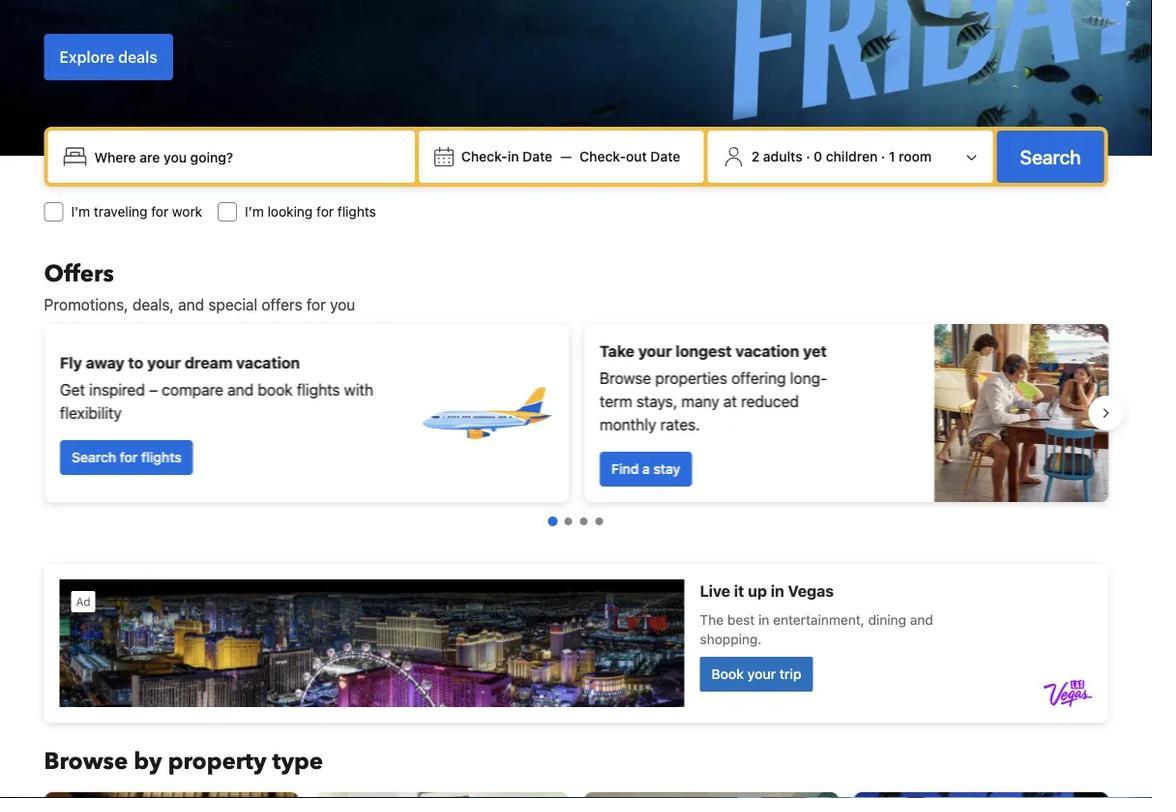 Task type: locate. For each thing, give the bounding box(es) containing it.
deals,
[[132, 296, 174, 314]]

flights inside fly away to your dream vacation get inspired – compare and book flights with flexibility
[[296, 381, 340, 399]]

1 horizontal spatial vacation
[[735, 342, 799, 360]]

check-in date — check-out date
[[461, 148, 680, 164]]

at
[[723, 392, 737, 411]]

1 date from the left
[[522, 148, 552, 164]]

0 vertical spatial search
[[1020, 145, 1081, 168]]

region containing take your longest vacation yet
[[29, 316, 1124, 510]]

1 horizontal spatial ·
[[881, 148, 885, 164]]

progress bar
[[548, 517, 603, 526]]

children
[[826, 148, 878, 164]]

check-out date button
[[572, 139, 688, 174]]

dream
[[184, 354, 232, 372]]

2 check- from the left
[[580, 148, 626, 164]]

check- right the —
[[580, 148, 626, 164]]

explore deals
[[59, 48, 157, 66]]

flights left with
[[296, 381, 340, 399]]

looking
[[267, 204, 313, 220]]

browse up "term"
[[599, 369, 651, 387]]

your
[[638, 342, 672, 360], [147, 354, 180, 372]]

flights right looking
[[337, 204, 376, 220]]

0 vertical spatial and
[[178, 296, 204, 314]]

search for flights link
[[59, 440, 193, 475]]

and inside offers promotions, deals, and special offers for you
[[178, 296, 204, 314]]

search
[[1020, 145, 1081, 168], [71, 449, 116, 465]]

and left the 'book' at the left of page
[[227, 381, 253, 399]]

main content
[[29, 258, 1124, 798]]

date
[[522, 148, 552, 164], [650, 148, 680, 164]]

1 horizontal spatial check-
[[580, 148, 626, 164]]

your inside fly away to your dream vacation get inspired – compare and book flights with flexibility
[[147, 354, 180, 372]]

and
[[178, 296, 204, 314], [227, 381, 253, 399]]

and right deals,
[[178, 296, 204, 314]]

0 horizontal spatial vacation
[[236, 354, 300, 372]]

0 vertical spatial flights
[[337, 204, 376, 220]]

1 horizontal spatial date
[[650, 148, 680, 164]]

traveling
[[94, 204, 147, 220]]

1 horizontal spatial your
[[638, 342, 672, 360]]

0 horizontal spatial and
[[178, 296, 204, 314]]

i'm looking for flights
[[245, 204, 376, 220]]

search for search for flights
[[71, 449, 116, 465]]

2 adults · 0 children · 1 room button
[[716, 138, 985, 175]]

get
[[59, 381, 85, 399]]

longest
[[675, 342, 731, 360]]

date right in
[[522, 148, 552, 164]]

check- left the —
[[461, 148, 508, 164]]

–
[[149, 381, 157, 399]]

a
[[642, 461, 649, 477]]

for
[[151, 204, 168, 220], [316, 204, 334, 220], [306, 296, 326, 314], [119, 449, 137, 465]]

monthly
[[599, 415, 656, 434]]

fly away to your dream vacation image
[[417, 345, 553, 481]]

check-
[[461, 148, 508, 164], [580, 148, 626, 164]]

vacation up offering
[[735, 342, 799, 360]]

0 horizontal spatial browse
[[44, 745, 128, 777]]

long-
[[790, 369, 827, 387]]

offers promotions, deals, and special offers for you
[[44, 258, 355, 314]]

stay
[[653, 461, 680, 477]]

date right out
[[650, 148, 680, 164]]

· left 1
[[881, 148, 885, 164]]

search button
[[997, 131, 1104, 183]]

2 date from the left
[[650, 148, 680, 164]]

your right take
[[638, 342, 672, 360]]

0 horizontal spatial date
[[522, 148, 552, 164]]

· left 0
[[806, 148, 810, 164]]

fly away to your dream vacation get inspired – compare and book flights with flexibility
[[59, 354, 373, 422]]

0 horizontal spatial check-
[[461, 148, 508, 164]]

1 · from the left
[[806, 148, 810, 164]]

offers
[[44, 258, 114, 290]]

property
[[168, 745, 266, 777]]

0 horizontal spatial search
[[71, 449, 116, 465]]

for left you
[[306, 296, 326, 314]]

flights down –
[[141, 449, 181, 465]]

0 vertical spatial browse
[[599, 369, 651, 387]]

with
[[344, 381, 373, 399]]

vacation
[[735, 342, 799, 360], [236, 354, 300, 372]]

search inside search for flights link
[[71, 449, 116, 465]]

0
[[814, 148, 822, 164]]

and inside fly away to your dream vacation get inspired – compare and book flights with flexibility
[[227, 381, 253, 399]]

1 horizontal spatial browse
[[599, 369, 651, 387]]

i'm traveling for work
[[71, 204, 202, 220]]

offering
[[731, 369, 786, 387]]

0 horizontal spatial ·
[[806, 148, 810, 164]]

explore
[[59, 48, 114, 66]]

0 horizontal spatial your
[[147, 354, 180, 372]]

flights
[[337, 204, 376, 220], [296, 381, 340, 399], [141, 449, 181, 465]]

take
[[599, 342, 634, 360]]

properties
[[655, 369, 727, 387]]

for right looking
[[316, 204, 334, 220]]

vacation inside take your longest vacation yet browse properties offering long- term stays, many at reduced monthly rates.
[[735, 342, 799, 360]]

region
[[29, 316, 1124, 510]]

1 vertical spatial and
[[227, 381, 253, 399]]

browse
[[599, 369, 651, 387], [44, 745, 128, 777]]

book
[[257, 381, 292, 399]]

1 vertical spatial search
[[71, 449, 116, 465]]

reduced
[[741, 392, 798, 411]]

1 vertical spatial flights
[[296, 381, 340, 399]]

1 horizontal spatial search
[[1020, 145, 1081, 168]]

advertisement region
[[44, 564, 1108, 723]]

browse left the by
[[44, 745, 128, 777]]

search inside search button
[[1020, 145, 1081, 168]]

your right "to"
[[147, 354, 180, 372]]

·
[[806, 148, 810, 164], [881, 148, 885, 164]]

vacation up the 'book' at the left of page
[[236, 354, 300, 372]]

inspired
[[89, 381, 144, 399]]

take your longest vacation yet browse properties offering long- term stays, many at reduced monthly rates.
[[599, 342, 827, 434]]

fly
[[59, 354, 82, 372]]

2 vertical spatial flights
[[141, 449, 181, 465]]

1 horizontal spatial and
[[227, 381, 253, 399]]

find a stay link
[[599, 452, 691, 487]]



Task type: vqa. For each thing, say whether or not it's contained in the screenshot.
STAY at the bottom of page
yes



Task type: describe. For each thing, give the bounding box(es) containing it.
browse by property type
[[44, 745, 323, 777]]

—
[[560, 148, 572, 164]]

offers
[[262, 296, 302, 314]]

special
[[208, 296, 257, 314]]

find a stay
[[611, 461, 680, 477]]

for down flexibility
[[119, 449, 137, 465]]

promotions,
[[44, 296, 128, 314]]

work
[[172, 204, 202, 220]]

deals
[[118, 48, 157, 66]]

your inside take your longest vacation yet browse properties offering long- term stays, many at reduced monthly rates.
[[638, 342, 672, 360]]

search for search
[[1020, 145, 1081, 168]]

you
[[330, 296, 355, 314]]

for inside offers promotions, deals, and special offers for you
[[306, 296, 326, 314]]

many
[[681, 392, 719, 411]]

Where are you going? field
[[87, 139, 407, 174]]

flexibility
[[59, 404, 121, 422]]

2 · from the left
[[881, 148, 885, 164]]

stays,
[[636, 392, 677, 411]]

by
[[134, 745, 162, 777]]

out
[[626, 148, 647, 164]]

2
[[751, 148, 760, 164]]

1 check- from the left
[[461, 148, 508, 164]]

term
[[599, 392, 632, 411]]

in
[[508, 148, 519, 164]]

find
[[611, 461, 638, 477]]

explore deals link
[[44, 34, 173, 80]]

to
[[128, 354, 143, 372]]

yet
[[803, 342, 826, 360]]

room
[[899, 148, 932, 164]]

rates.
[[660, 415, 700, 434]]

1 vertical spatial browse
[[44, 745, 128, 777]]

take your longest vacation yet image
[[934, 324, 1108, 502]]

type
[[272, 745, 323, 777]]

compare
[[161, 381, 223, 399]]

search for flights
[[71, 449, 181, 465]]

away
[[85, 354, 124, 372]]

for left work on the top
[[151, 204, 168, 220]]

vacation inside fly away to your dream vacation get inspired – compare and book flights with flexibility
[[236, 354, 300, 372]]

main content containing offers
[[29, 258, 1124, 798]]

i'm
[[71, 204, 90, 220]]

1
[[889, 148, 895, 164]]

adults
[[763, 148, 803, 164]]

i'm
[[245, 204, 264, 220]]

browse inside take your longest vacation yet browse properties offering long- term stays, many at reduced monthly rates.
[[599, 369, 651, 387]]

check-in date button
[[454, 139, 560, 174]]

2 adults · 0 children · 1 room
[[751, 148, 932, 164]]



